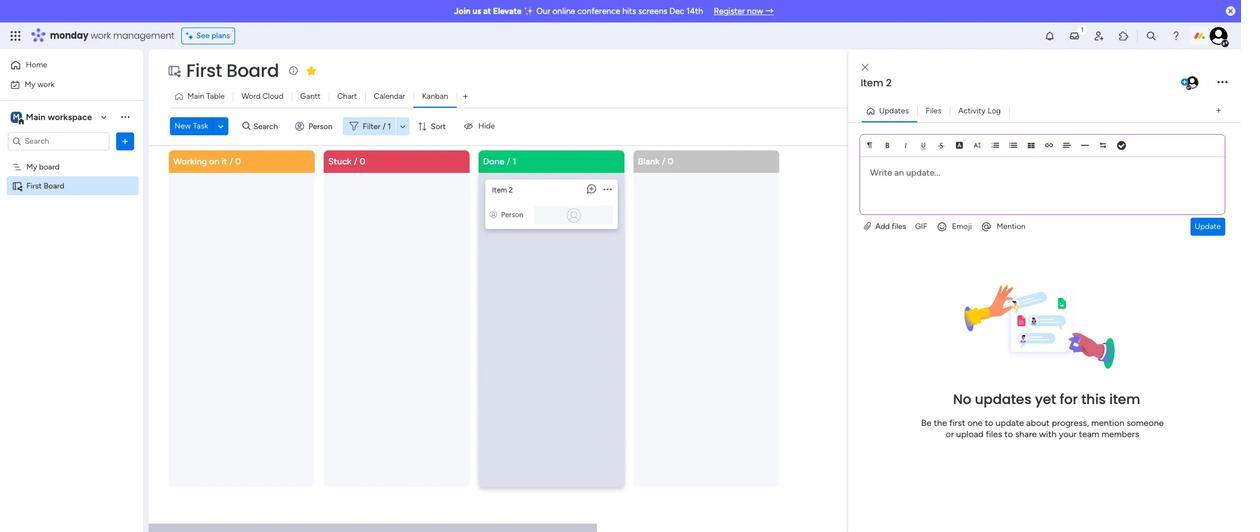 Task type: vqa. For each thing, say whether or not it's contained in the screenshot.
Item to the left
yes



Task type: locate. For each thing, give the bounding box(es) containing it.
1 horizontal spatial first
[[186, 58, 222, 83]]

work down home
[[37, 79, 55, 89]]

item up 'dapulse person column' icon
[[492, 186, 507, 194]]

0 vertical spatial to
[[985, 418, 994, 428]]

main table
[[187, 92, 225, 101]]

board inside list box
[[44, 181, 64, 191]]

my inside button
[[25, 79, 35, 89]]

2 0 from the left
[[360, 156, 366, 166]]

0 vertical spatial item 2
[[861, 76, 892, 90]]

board down board
[[44, 181, 64, 191]]

1 image
[[1078, 23, 1088, 36]]

select product image
[[10, 30, 21, 42]]

1 horizontal spatial main
[[187, 92, 204, 101]]

0 vertical spatial person
[[309, 122, 333, 131]]

1 horizontal spatial first board
[[186, 58, 279, 83]]

✨
[[524, 6, 535, 16]]

0 horizontal spatial board
[[44, 181, 64, 191]]

home
[[26, 60, 47, 70]]

1 horizontal spatial 1
[[513, 156, 517, 166]]

table image
[[1028, 141, 1036, 149]]

board up word
[[227, 58, 279, 83]]

item inside field
[[861, 76, 884, 90]]

activity log
[[959, 106, 1001, 115]]

workspace options image
[[120, 111, 131, 123]]

checklist image
[[1118, 142, 1127, 150]]

to
[[985, 418, 994, 428], [1005, 429, 1014, 440]]

sort
[[431, 122, 446, 131]]

item 2 down close icon
[[861, 76, 892, 90]]

add view image
[[463, 92, 468, 101]]

to down update on the right bottom
[[1005, 429, 1014, 440]]

team
[[1079, 429, 1100, 440]]

2
[[886, 76, 892, 90], [509, 186, 513, 194]]

notifications image
[[1045, 30, 1056, 42]]

join us at elevate ✨ our online conference hits screens dec 14th
[[454, 6, 703, 16]]

arrow down image
[[396, 120, 410, 133]]

0 vertical spatial work
[[91, 29, 111, 42]]

0 horizontal spatial first board
[[26, 181, 64, 191]]

home button
[[7, 56, 121, 74]]

main table button
[[170, 88, 233, 106]]

main for main workspace
[[26, 111, 46, 122]]

my
[[25, 79, 35, 89], [26, 162, 37, 171]]

1 vertical spatial my
[[26, 162, 37, 171]]

list box containing my board
[[0, 155, 143, 347]]

strikethrough image
[[938, 141, 946, 149]]

files inside the be the first one to update about progress, mention someone or upload files to share with your team members
[[986, 429, 1003, 440]]

1 vertical spatial first board
[[26, 181, 64, 191]]

first
[[950, 418, 966, 428]]

2 down the done / 1
[[509, 186, 513, 194]]

0 vertical spatial item
[[861, 76, 884, 90]]

/ right 'stuck'
[[354, 156, 358, 166]]

chart button
[[329, 88, 366, 106]]

1 vertical spatial 2
[[509, 186, 513, 194]]

row group
[[167, 150, 786, 524]]

main left table at the left of the page
[[187, 92, 204, 101]]

first board up table at the left of the page
[[186, 58, 279, 83]]

1 right done
[[513, 156, 517, 166]]

0 vertical spatial main
[[187, 92, 204, 101]]

hide
[[479, 121, 495, 131]]

our
[[537, 6, 551, 16]]

word cloud button
[[233, 88, 292, 106]]

0 horizontal spatial person
[[309, 122, 333, 131]]

1. numbers image
[[992, 141, 1000, 149]]

person down gantt button
[[309, 122, 333, 131]]

0 vertical spatial 2
[[886, 76, 892, 90]]

activity log button
[[950, 102, 1010, 120]]

at
[[483, 6, 491, 16]]

underline image
[[920, 141, 928, 149]]

Item 2 field
[[858, 76, 1179, 90]]

update
[[1195, 222, 1222, 231]]

list box
[[0, 155, 143, 347]]

1 vertical spatial board
[[44, 181, 64, 191]]

for
[[1060, 390, 1078, 409]]

/ right filter
[[383, 122, 386, 131]]

1 vertical spatial 1
[[513, 156, 517, 166]]

size image
[[974, 141, 982, 149]]

text color image
[[956, 141, 964, 149]]

work inside my work button
[[37, 79, 55, 89]]

0 horizontal spatial item 2
[[492, 186, 513, 194]]

invite members image
[[1094, 30, 1105, 42]]

files
[[892, 222, 907, 231], [986, 429, 1003, 440]]

option
[[0, 157, 143, 159]]

0 vertical spatial 1
[[388, 122, 391, 131]]

show board description image
[[287, 65, 300, 76]]

person
[[309, 122, 333, 131], [501, 210, 524, 219]]

files right add
[[892, 222, 907, 231]]

rtl ltr image
[[1100, 141, 1108, 149]]

progress,
[[1052, 418, 1090, 428]]

item
[[861, 76, 884, 90], [492, 186, 507, 194]]

1 horizontal spatial to
[[1005, 429, 1014, 440]]

register
[[714, 6, 745, 16]]

0 horizontal spatial main
[[26, 111, 46, 122]]

add files
[[874, 222, 907, 231]]

my down home
[[25, 79, 35, 89]]

jacob simon image
[[1210, 27, 1228, 45]]

hits
[[623, 6, 637, 16]]

0 horizontal spatial 1
[[388, 122, 391, 131]]

14th
[[687, 6, 703, 16]]

log
[[988, 106, 1001, 115]]

filter
[[363, 122, 381, 131]]

work right monday
[[91, 29, 111, 42]]

first board
[[186, 58, 279, 83], [26, 181, 64, 191]]

first board down my board
[[26, 181, 64, 191]]

angle down image
[[218, 122, 224, 131]]

mention button
[[977, 218, 1031, 236]]

0 right blank
[[668, 156, 674, 166]]

&bull; bullets image
[[1010, 141, 1018, 149]]

person right 'dapulse person column' icon
[[501, 210, 524, 219]]

/ right blank
[[662, 156, 666, 166]]

1 vertical spatial to
[[1005, 429, 1014, 440]]

my left board
[[26, 162, 37, 171]]

1 horizontal spatial item
[[861, 76, 884, 90]]

2 up updates button
[[886, 76, 892, 90]]

1 horizontal spatial files
[[986, 429, 1003, 440]]

my inside list box
[[26, 162, 37, 171]]

plans
[[212, 31, 230, 40]]

my work button
[[7, 76, 121, 93]]

board
[[227, 58, 279, 83], [44, 181, 64, 191]]

main right workspace image
[[26, 111, 46, 122]]

kanban
[[422, 92, 448, 101]]

see
[[196, 31, 210, 40]]

first
[[186, 58, 222, 83], [26, 181, 42, 191]]

person inside popup button
[[309, 122, 333, 131]]

item 2 up 'dapulse person column' icon
[[492, 186, 513, 194]]

0 horizontal spatial files
[[892, 222, 907, 231]]

be
[[922, 418, 932, 428]]

about
[[1027, 418, 1050, 428]]

1 horizontal spatial work
[[91, 29, 111, 42]]

dapulse person column image
[[490, 210, 497, 219]]

main inside main table "button"
[[187, 92, 204, 101]]

1
[[388, 122, 391, 131], [513, 156, 517, 166]]

1 vertical spatial main
[[26, 111, 46, 122]]

workspace image
[[11, 111, 22, 123]]

0 horizontal spatial work
[[37, 79, 55, 89]]

0 horizontal spatial first
[[26, 181, 42, 191]]

0 vertical spatial board
[[227, 58, 279, 83]]

gif button
[[911, 218, 932, 236]]

1 horizontal spatial 0
[[360, 156, 366, 166]]

files down update on the right bottom
[[986, 429, 1003, 440]]

1 horizontal spatial 2
[[886, 76, 892, 90]]

0 horizontal spatial item
[[492, 186, 507, 194]]

first up main table
[[186, 58, 222, 83]]

done / 1
[[483, 156, 517, 166]]

0 vertical spatial first board
[[186, 58, 279, 83]]

chart
[[338, 92, 357, 101]]

1 vertical spatial files
[[986, 429, 1003, 440]]

update
[[996, 418, 1025, 428]]

1 vertical spatial work
[[37, 79, 55, 89]]

new task button
[[170, 117, 213, 135]]

0 right it
[[235, 156, 241, 166]]

1 horizontal spatial board
[[227, 58, 279, 83]]

main inside workspace selection element
[[26, 111, 46, 122]]

1 horizontal spatial item 2
[[861, 76, 892, 90]]

First Board field
[[184, 58, 282, 83]]

working on it / 0
[[173, 156, 241, 166]]

item 2
[[861, 76, 892, 90], [492, 186, 513, 194]]

management
[[113, 29, 174, 42]]

item
[[1110, 390, 1141, 409]]

now
[[747, 6, 764, 16]]

1 horizontal spatial person
[[501, 210, 524, 219]]

/ right done
[[507, 156, 511, 166]]

/ for filter
[[383, 122, 386, 131]]

italic image
[[902, 141, 910, 149]]

to right one
[[985, 418, 994, 428]]

it
[[222, 156, 227, 166]]

someone
[[1127, 418, 1164, 428]]

0 vertical spatial my
[[25, 79, 35, 89]]

one
[[968, 418, 983, 428]]

1 vertical spatial first
[[26, 181, 42, 191]]

1 left arrow down icon
[[388, 122, 391, 131]]

0 right 'stuck'
[[360, 156, 366, 166]]

1 for filter / 1
[[388, 122, 391, 131]]

/
[[383, 122, 386, 131], [230, 156, 233, 166], [354, 156, 358, 166], [507, 156, 511, 166], [662, 156, 666, 166]]

3 0 from the left
[[668, 156, 674, 166]]

item down close icon
[[861, 76, 884, 90]]

0 for blank
[[668, 156, 674, 166]]

first right shareable board image
[[26, 181, 42, 191]]

2 horizontal spatial 0
[[668, 156, 674, 166]]

calendar
[[374, 92, 405, 101]]

update button
[[1191, 218, 1226, 236]]

work
[[91, 29, 111, 42], [37, 79, 55, 89]]

v2 search image
[[243, 120, 251, 133]]

0 horizontal spatial 0
[[235, 156, 241, 166]]

word
[[242, 92, 261, 101]]

1 vertical spatial person
[[501, 210, 524, 219]]

table
[[206, 92, 225, 101]]



Task type: describe. For each thing, give the bounding box(es) containing it.
members
[[1102, 429, 1140, 440]]

calendar button
[[366, 88, 414, 106]]

blank
[[638, 156, 660, 166]]

register now →
[[714, 6, 774, 16]]

first board inside list box
[[26, 181, 64, 191]]

help image
[[1171, 30, 1182, 42]]

gif
[[916, 222, 928, 231]]

filter / 1
[[363, 122, 391, 131]]

dapulse attachment image
[[865, 222, 872, 231]]

on
[[209, 156, 220, 166]]

files
[[926, 106, 942, 115]]

mention
[[997, 222, 1026, 231]]

/ for blank
[[662, 156, 666, 166]]

my for my work
[[25, 79, 35, 89]]

add view image
[[1217, 107, 1222, 115]]

updates
[[975, 390, 1032, 409]]

monday work management
[[50, 29, 174, 42]]

gantt
[[300, 92, 321, 101]]

sort button
[[413, 117, 453, 135]]

workspace
[[48, 111, 92, 122]]

close image
[[862, 63, 869, 72]]

shareable board image
[[167, 64, 181, 77]]

format image
[[866, 141, 874, 149]]

first inside list box
[[26, 181, 42, 191]]

word cloud
[[242, 92, 284, 101]]

mention
[[1092, 418, 1125, 428]]

→
[[766, 6, 774, 16]]

1 0 from the left
[[235, 156, 241, 166]]

/ right it
[[230, 156, 233, 166]]

dapulse addbtn image
[[1182, 79, 1189, 86]]

1 for done / 1
[[513, 156, 517, 166]]

or
[[946, 429, 954, 440]]

2 inside item 2 field
[[886, 76, 892, 90]]

0 horizontal spatial to
[[985, 418, 994, 428]]

your
[[1059, 429, 1077, 440]]

new
[[175, 121, 191, 131]]

screens
[[639, 6, 668, 16]]

m
[[13, 112, 20, 122]]

task
[[193, 121, 208, 131]]

0 horizontal spatial 2
[[509, 186, 513, 194]]

Search in workspace field
[[24, 135, 94, 148]]

activity
[[959, 106, 986, 115]]

see plans button
[[181, 28, 235, 44]]

item 2 inside field
[[861, 76, 892, 90]]

main for main table
[[187, 92, 204, 101]]

/ for done
[[507, 156, 511, 166]]

inbox image
[[1069, 30, 1081, 42]]

no
[[954, 390, 972, 409]]

0 for stuck
[[360, 156, 366, 166]]

workspace selection element
[[11, 110, 94, 125]]

emoji button
[[932, 218, 977, 236]]

search everything image
[[1146, 30, 1158, 42]]

main workspace
[[26, 111, 92, 122]]

person button
[[291, 117, 339, 135]]

0 vertical spatial first
[[186, 58, 222, 83]]

apps image
[[1119, 30, 1130, 42]]

this
[[1082, 390, 1107, 409]]

with
[[1040, 429, 1057, 440]]

row group containing working on it
[[167, 150, 786, 524]]

stuck
[[328, 156, 352, 166]]

new task
[[175, 121, 208, 131]]

link image
[[1046, 141, 1054, 149]]

hide button
[[456, 117, 502, 135]]

stuck / 0
[[328, 156, 366, 166]]

work for my
[[37, 79, 55, 89]]

emoji
[[953, 222, 972, 231]]

shareable board image
[[12, 180, 22, 191]]

yet
[[1036, 390, 1057, 409]]

/ for stuck
[[354, 156, 358, 166]]

working
[[173, 156, 207, 166]]

no updates yet for this item
[[954, 390, 1141, 409]]

files button
[[918, 102, 950, 120]]

see plans
[[196, 31, 230, 40]]

gantt button
[[292, 88, 329, 106]]

0 vertical spatial files
[[892, 222, 907, 231]]

the
[[934, 418, 948, 428]]

join
[[454, 6, 471, 16]]

options image
[[1218, 75, 1228, 90]]

Search field
[[251, 119, 284, 134]]

done
[[483, 156, 505, 166]]

cloud
[[263, 92, 284, 101]]

remove from favorites image
[[306, 65, 317, 76]]

kanban button
[[414, 88, 457, 106]]

add
[[876, 222, 890, 231]]

my work
[[25, 79, 55, 89]]

us
[[473, 6, 481, 16]]

upload
[[957, 429, 984, 440]]

updates
[[880, 106, 909, 115]]

bold image
[[884, 141, 892, 149]]

work for monday
[[91, 29, 111, 42]]

board
[[39, 162, 60, 171]]

1 vertical spatial item
[[492, 186, 507, 194]]

online
[[553, 6, 576, 16]]

dec
[[670, 6, 685, 16]]

1 vertical spatial item 2
[[492, 186, 513, 194]]

my board
[[26, 162, 60, 171]]

my for my board
[[26, 162, 37, 171]]

monday
[[50, 29, 88, 42]]

elevate
[[493, 6, 522, 16]]

line image
[[1082, 141, 1090, 149]]

share
[[1016, 429, 1037, 440]]

align image
[[1064, 141, 1072, 149]]

options image
[[120, 136, 131, 147]]



